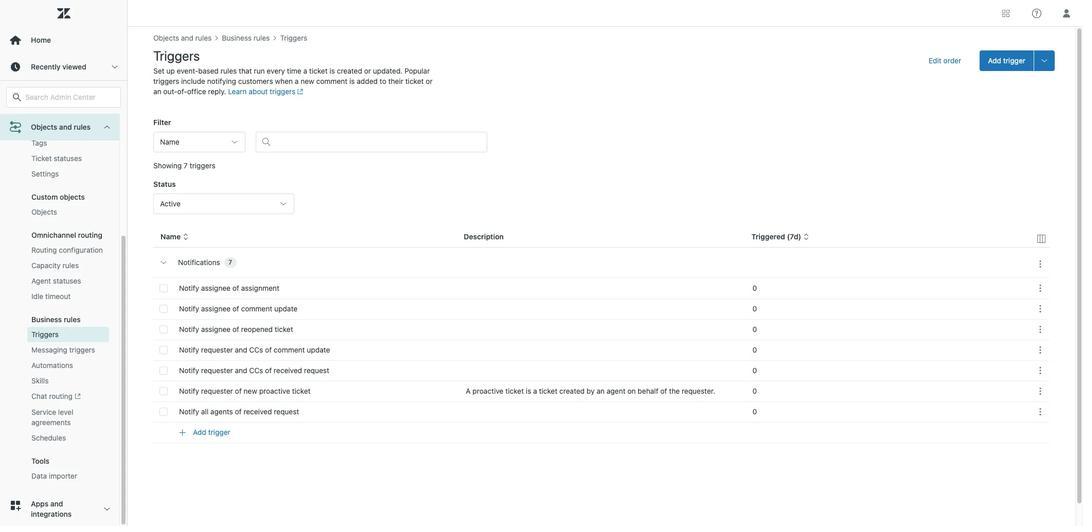 Task type: vqa. For each thing, say whether or not it's contained in the screenshot.
"New" in Secondary element
no



Task type: locate. For each thing, give the bounding box(es) containing it.
settings element
[[31, 169, 59, 179]]

apps
[[31, 499, 48, 508]]

fields link
[[27, 120, 109, 135]]

objects link
[[27, 204, 109, 220]]

triggers element
[[31, 329, 59, 340]]

2 vertical spatial rules
[[64, 315, 81, 324]]

objects and rules group
[[0, 78, 119, 492]]

tree item
[[0, 51, 119, 492]]

capacity rules
[[31, 261, 79, 270]]

statuses down capacity rules 'link'
[[53, 276, 81, 285]]

data
[[31, 472, 47, 480]]

and for apps
[[50, 499, 63, 508]]

skills element
[[31, 376, 49, 386]]

recently
[[31, 62, 61, 71]]

ticket statuses link
[[27, 151, 109, 166]]

omnichannel routing
[[31, 231, 102, 239]]

data importer element
[[31, 471, 77, 481]]

routing configuration element
[[31, 245, 103, 255]]

routing for chat routing
[[49, 392, 73, 400]]

1 vertical spatial and
[[50, 499, 63, 508]]

1 vertical spatial objects
[[31, 207, 57, 216]]

routing up "configuration"
[[78, 231, 102, 239]]

capacity
[[31, 261, 61, 270]]

tree
[[0, 51, 127, 526]]

triggers
[[31, 330, 59, 339]]

custom
[[31, 192, 58, 201]]

triggers link
[[27, 327, 109, 342]]

None search field
[[1, 87, 126, 108]]

fields element
[[31, 122, 51, 133]]

recently viewed
[[31, 62, 86, 71]]

chat routing link
[[27, 389, 109, 405]]

agent statuses link
[[27, 273, 109, 289]]

tools element
[[31, 457, 49, 465]]

1 vertical spatial rules
[[63, 261, 79, 270]]

and down the forms link on the top left
[[59, 122, 72, 131]]

statuses inside ticket statuses element
[[54, 154, 82, 163]]

and
[[59, 122, 72, 131], [50, 499, 63, 508]]

1 vertical spatial statuses
[[53, 276, 81, 285]]

statuses inside the agent statuses element
[[53, 276, 81, 285]]

timeout
[[45, 292, 71, 301]]

routing up level
[[49, 392, 73, 400]]

idle timeout link
[[27, 289, 109, 304]]

0 vertical spatial routing
[[78, 231, 102, 239]]

0 vertical spatial and
[[59, 122, 72, 131]]

business rules
[[31, 315, 81, 324]]

tree inside primary element
[[0, 51, 127, 526]]

rules for capacity rules
[[63, 261, 79, 270]]

business rules element
[[31, 315, 81, 324]]

rules up triggers link
[[64, 315, 81, 324]]

statuses for ticket statuses
[[54, 154, 82, 163]]

statuses for agent statuses
[[53, 276, 81, 285]]

0 vertical spatial statuses
[[54, 154, 82, 163]]

objects element
[[31, 207, 57, 217]]

0 vertical spatial objects
[[31, 122, 57, 131]]

1 horizontal spatial routing
[[78, 231, 102, 239]]

objects down custom
[[31, 207, 57, 216]]

integrations
[[31, 510, 72, 518]]

and up integrations
[[50, 499, 63, 508]]

idle timeout
[[31, 292, 71, 301]]

fields
[[31, 123, 51, 132]]

messaging triggers element
[[31, 345, 95, 355]]

routing
[[78, 231, 102, 239], [49, 392, 73, 400]]

tree containing forms
[[0, 51, 127, 526]]

none search field inside primary element
[[1, 87, 126, 108]]

skills
[[31, 376, 49, 385]]

ticket statuses element
[[31, 153, 82, 164]]

rules down the forms link on the top left
[[74, 122, 91, 131]]

statuses
[[54, 154, 82, 163], [53, 276, 81, 285]]

messaging
[[31, 345, 67, 354]]

rules down routing configuration link
[[63, 261, 79, 270]]

agreements
[[31, 418, 71, 427]]

routing
[[31, 246, 57, 254]]

ticket statuses
[[31, 154, 82, 163]]

routing configuration
[[31, 246, 103, 254]]

tags element
[[31, 138, 47, 148]]

chat
[[31, 392, 47, 400]]

home button
[[0, 27, 127, 54]]

forms
[[31, 108, 52, 116]]

0 vertical spatial rules
[[74, 122, 91, 131]]

and inside apps and integrations
[[50, 499, 63, 508]]

rules
[[74, 122, 91, 131], [63, 261, 79, 270], [64, 315, 81, 324]]

forms link
[[27, 104, 109, 120]]

objects and rules
[[31, 122, 91, 131]]

custom objects element
[[31, 192, 85, 201]]

objects inside dropdown button
[[31, 122, 57, 131]]

tree item containing forms
[[0, 51, 119, 492]]

messaging triggers
[[31, 345, 95, 354]]

objects down forms element
[[31, 122, 57, 131]]

statuses down the tags link
[[54, 154, 82, 163]]

rules inside 'link'
[[63, 261, 79, 270]]

objects
[[31, 122, 57, 131], [31, 207, 57, 216]]

triggers
[[69, 345, 95, 354]]

objects inside group
[[31, 207, 57, 216]]

1 vertical spatial routing
[[49, 392, 73, 400]]

custom objects
[[31, 192, 85, 201]]

agent
[[31, 276, 51, 285]]

0 horizontal spatial routing
[[49, 392, 73, 400]]



Task type: describe. For each thing, give the bounding box(es) containing it.
routing for omnichannel routing
[[78, 231, 102, 239]]

help image
[[1032, 8, 1042, 18]]

objects
[[60, 192, 85, 201]]

idle
[[31, 292, 43, 301]]

business
[[31, 315, 62, 324]]

level
[[58, 408, 73, 417]]

automations element
[[31, 360, 73, 371]]

capacity rules link
[[27, 258, 109, 273]]

user menu image
[[1060, 6, 1074, 20]]

automations link
[[27, 358, 109, 373]]

service level agreements element
[[31, 407, 105, 428]]

omnichannel
[[31, 231, 76, 239]]

ticket
[[31, 154, 52, 163]]

objects for objects and rules
[[31, 122, 57, 131]]

capacity rules element
[[31, 260, 79, 271]]

tools
[[31, 457, 49, 465]]

service
[[31, 408, 56, 417]]

schedules link
[[27, 430, 109, 446]]

and for objects
[[59, 122, 72, 131]]

schedules element
[[31, 433, 66, 443]]

apps and integrations
[[31, 499, 72, 518]]

forms element
[[31, 107, 52, 117]]

agent statuses element
[[31, 276, 81, 286]]

chat routing element
[[31, 391, 81, 402]]

apps and integrations button
[[0, 492, 119, 526]]

service level agreements
[[31, 408, 73, 427]]

tags
[[31, 138, 47, 147]]

viewed
[[62, 62, 86, 71]]

objects for objects
[[31, 207, 57, 216]]

home
[[31, 36, 51, 44]]

configuration
[[59, 246, 103, 254]]

data importer link
[[27, 469, 109, 484]]

agent statuses
[[31, 276, 81, 285]]

rules for business rules
[[64, 315, 81, 324]]

chat routing
[[31, 392, 73, 400]]

rules inside dropdown button
[[74, 122, 91, 131]]

recently viewed button
[[0, 54, 127, 80]]

data importer
[[31, 472, 77, 480]]

importer
[[49, 472, 77, 480]]

idle timeout element
[[31, 291, 71, 302]]

tree item inside tree
[[0, 51, 119, 492]]

tags link
[[27, 135, 109, 151]]

settings link
[[27, 166, 109, 182]]

Search Admin Center field
[[25, 93, 114, 102]]

schedules
[[31, 434, 66, 442]]

objects and rules button
[[0, 114, 119, 141]]

automations
[[31, 361, 73, 370]]

zendesk products image
[[1003, 10, 1010, 17]]

omnichannel routing element
[[31, 231, 102, 239]]

primary element
[[0, 0, 128, 526]]

service level agreements link
[[27, 405, 109, 430]]

settings
[[31, 169, 59, 178]]

routing configuration link
[[27, 242, 109, 258]]

skills link
[[27, 373, 109, 389]]

messaging triggers link
[[27, 342, 109, 358]]



